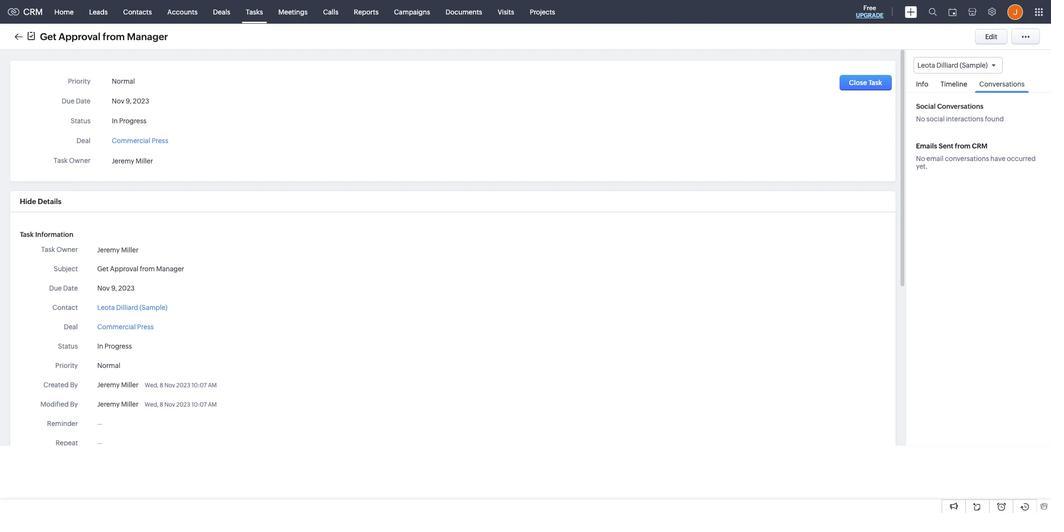 Task type: locate. For each thing, give the bounding box(es) containing it.
0 vertical spatial get
[[40, 31, 56, 42]]

no inside emails sent from crm no email conversations have occurred yet.
[[917, 155, 926, 163]]

0 vertical spatial leota dilliard (sample)
[[918, 62, 989, 69]]

10:07
[[192, 383, 207, 389], [192, 402, 207, 409]]

2 no from the top
[[917, 155, 926, 163]]

0 horizontal spatial get
[[40, 31, 56, 42]]

get down home
[[40, 31, 56, 42]]

1 vertical spatial priority
[[55, 362, 78, 370]]

info
[[917, 80, 929, 88]]

priority
[[68, 77, 91, 85], [55, 362, 78, 370]]

deal
[[77, 137, 91, 145], [64, 324, 78, 331]]

1 wed, from the top
[[145, 383, 159, 389]]

deals
[[213, 8, 231, 16]]

1 vertical spatial wed, 8 nov 2023 10:07 am
[[145, 402, 217, 409]]

1 vertical spatial due
[[49, 285, 62, 293]]

in progress
[[112, 117, 147, 125], [97, 343, 132, 351]]

conversations up interactions
[[938, 103, 984, 111]]

social
[[917, 103, 937, 111]]

9,
[[126, 97, 132, 105], [111, 285, 117, 293]]

1 horizontal spatial leota dilliard (sample)
[[918, 62, 989, 69]]

deal for bottommost the commercial press link
[[64, 324, 78, 331]]

due
[[62, 97, 75, 105], [49, 285, 62, 293]]

2 wed, 8 nov 2023 10:07 am from the top
[[145, 402, 217, 409]]

2 8 from the top
[[160, 402, 163, 409]]

0 vertical spatial commercial
[[112, 137, 150, 145]]

by
[[70, 382, 78, 389], [70, 401, 78, 409]]

crm up conversations
[[973, 142, 988, 150]]

conversations
[[980, 80, 1026, 88], [938, 103, 984, 111]]

press for top the commercial press link
[[152, 137, 168, 145]]

task information
[[20, 231, 73, 239]]

created by
[[43, 382, 78, 389]]

0 vertical spatial status
[[71, 117, 91, 125]]

0 vertical spatial 10:07
[[192, 383, 207, 389]]

2 vertical spatial from
[[140, 265, 155, 273]]

0 vertical spatial leota
[[918, 62, 936, 69]]

approval up leota dilliard (sample) link
[[110, 265, 139, 273]]

yet.
[[917, 163, 929, 171]]

1 vertical spatial crm
[[973, 142, 988, 150]]

crm left home link
[[23, 7, 43, 17]]

0 vertical spatial due
[[62, 97, 75, 105]]

8
[[160, 383, 163, 389], [160, 402, 163, 409]]

crm
[[23, 7, 43, 17], [973, 142, 988, 150]]

timeline link
[[936, 74, 973, 93]]

social
[[927, 115, 946, 123]]

1 vertical spatial 9,
[[111, 285, 117, 293]]

conversations inside social conversations no social interactions found
[[938, 103, 984, 111]]

0 vertical spatial in progress
[[112, 117, 147, 125]]

1 vertical spatial leota dilliard (sample)
[[97, 304, 168, 312]]

0 vertical spatial deal
[[77, 137, 91, 145]]

0 vertical spatial commercial press
[[112, 137, 168, 145]]

meetings link
[[271, 0, 316, 23]]

2023
[[133, 97, 149, 105], [118, 285, 135, 293], [176, 383, 190, 389], [176, 402, 190, 409]]

0 vertical spatial by
[[70, 382, 78, 389]]

owner
[[69, 157, 91, 165], [56, 246, 78, 254]]

1 horizontal spatial crm
[[973, 142, 988, 150]]

projects link
[[522, 0, 563, 23]]

from up leota dilliard (sample) link
[[140, 265, 155, 273]]

0 vertical spatial am
[[208, 383, 217, 389]]

(sample)
[[961, 62, 989, 69], [140, 304, 168, 312]]

get approval from manager down leads
[[40, 31, 168, 42]]

1 vertical spatial wed,
[[145, 402, 159, 409]]

by right modified
[[70, 401, 78, 409]]

accounts
[[168, 8, 198, 16]]

1 vertical spatial conversations
[[938, 103, 984, 111]]

home
[[55, 8, 74, 16]]

1 vertical spatial dilliard
[[116, 304, 138, 312]]

email
[[927, 155, 944, 163]]

0 vertical spatial in
[[112, 117, 118, 125]]

tasks
[[246, 8, 263, 16]]

commercial press for top the commercial press link
[[112, 137, 168, 145]]

from up conversations
[[956, 142, 971, 150]]

1 no from the top
[[917, 115, 926, 123]]

nov 9, 2023
[[112, 97, 149, 105], [97, 285, 135, 293]]

leota up info link
[[918, 62, 936, 69]]

2 am from the top
[[208, 402, 217, 409]]

commercial press
[[112, 137, 168, 145], [97, 324, 154, 331]]

1 vertical spatial task owner
[[41, 246, 78, 254]]

wed, 8 nov 2023 10:07 am for created by
[[145, 383, 217, 389]]

0 horizontal spatial leota dilliard (sample)
[[97, 304, 168, 312]]

1 horizontal spatial from
[[140, 265, 155, 273]]

manager
[[127, 31, 168, 42], [156, 265, 184, 273]]

0 horizontal spatial approval
[[59, 31, 101, 42]]

leota dilliard (sample) inside "field"
[[918, 62, 989, 69]]

task right close
[[869, 79, 883, 87]]

accounts link
[[160, 0, 206, 23]]

0 vertical spatial crm
[[23, 7, 43, 17]]

0 vertical spatial wed,
[[145, 383, 159, 389]]

1 horizontal spatial approval
[[110, 265, 139, 273]]

wed, for created by
[[145, 383, 159, 389]]

1 vertical spatial status
[[58, 343, 78, 351]]

documents link
[[438, 0, 490, 23]]

0 vertical spatial wed, 8 nov 2023 10:07 am
[[145, 383, 217, 389]]

1 vertical spatial 10:07
[[192, 402, 207, 409]]

1 vertical spatial commercial press
[[97, 324, 154, 331]]

0 vertical spatial conversations
[[980, 80, 1026, 88]]

dilliard inside "field"
[[937, 62, 959, 69]]

0 vertical spatial dilliard
[[937, 62, 959, 69]]

wed, 8 nov 2023 10:07 am
[[145, 383, 217, 389], [145, 402, 217, 409]]

(sample) inside "field"
[[961, 62, 989, 69]]

1 vertical spatial 8
[[160, 402, 163, 409]]

from
[[103, 31, 125, 42], [956, 142, 971, 150], [140, 265, 155, 273]]

0 vertical spatial owner
[[69, 157, 91, 165]]

0 vertical spatial priority
[[68, 77, 91, 85]]

commercial
[[112, 137, 150, 145], [97, 324, 136, 331]]

close task
[[850, 79, 883, 87]]

0 vertical spatial commercial press link
[[112, 134, 168, 145]]

1 horizontal spatial (sample)
[[961, 62, 989, 69]]

0 horizontal spatial (sample)
[[140, 304, 168, 312]]

2 10:07 from the top
[[192, 402, 207, 409]]

due date
[[62, 97, 91, 105], [49, 285, 78, 293]]

1 am from the top
[[208, 383, 217, 389]]

task owner down information
[[41, 246, 78, 254]]

1 vertical spatial in progress
[[97, 343, 132, 351]]

no down social at the top
[[917, 115, 926, 123]]

0 horizontal spatial in
[[97, 343, 103, 351]]

status
[[71, 117, 91, 125], [58, 343, 78, 351]]

0 horizontal spatial crm
[[23, 7, 43, 17]]

leota dilliard (sample)
[[918, 62, 989, 69], [97, 304, 168, 312]]

approval down home link
[[59, 31, 101, 42]]

0 horizontal spatial dilliard
[[116, 304, 138, 312]]

1 vertical spatial deal
[[64, 324, 78, 331]]

from inside emails sent from crm no email conversations have occurred yet.
[[956, 142, 971, 150]]

dilliard
[[937, 62, 959, 69], [116, 304, 138, 312]]

0 horizontal spatial 9,
[[111, 285, 117, 293]]

1 vertical spatial no
[[917, 155, 926, 163]]

2 by from the top
[[70, 401, 78, 409]]

1 vertical spatial am
[[208, 402, 217, 409]]

1 wed, 8 nov 2023 10:07 am from the top
[[145, 383, 217, 389]]

crm inside emails sent from crm no email conversations have occurred yet.
[[973, 142, 988, 150]]

2 horizontal spatial from
[[956, 142, 971, 150]]

0 vertical spatial from
[[103, 31, 125, 42]]

tasks link
[[238, 0, 271, 23]]

leads link
[[81, 0, 116, 23]]

1 10:07 from the top
[[192, 383, 207, 389]]

1 horizontal spatial leota
[[918, 62, 936, 69]]

1 vertical spatial date
[[63, 285, 78, 293]]

task owner up details
[[54, 157, 91, 165]]

commercial press for bottommost the commercial press link
[[97, 324, 154, 331]]

task
[[869, 79, 883, 87], [54, 157, 68, 165], [20, 231, 34, 239], [41, 246, 55, 254]]

0 horizontal spatial from
[[103, 31, 125, 42]]

no
[[917, 115, 926, 123], [917, 155, 926, 163]]

1 by from the top
[[70, 382, 78, 389]]

meetings
[[279, 8, 308, 16]]

1 horizontal spatial 9,
[[126, 97, 132, 105]]

calls
[[323, 8, 339, 16]]

0 horizontal spatial leota
[[97, 304, 115, 312]]

0 vertical spatial 8
[[160, 383, 163, 389]]

wed, 8 nov 2023 10:07 am for modified by
[[145, 402, 217, 409]]

sent
[[939, 142, 954, 150]]

conversations up "found"
[[980, 80, 1026, 88]]

jeremy miller
[[112, 158, 153, 165], [97, 246, 139, 254], [97, 382, 139, 389], [97, 401, 139, 409]]

get approval from manager up leota dilliard (sample) link
[[97, 265, 184, 273]]

leota
[[918, 62, 936, 69], [97, 304, 115, 312]]

0 vertical spatial press
[[152, 137, 168, 145]]

1 8 from the top
[[160, 383, 163, 389]]

no down emails
[[917, 155, 926, 163]]

10:07 for created by
[[192, 383, 207, 389]]

reports link
[[346, 0, 387, 23]]

leota dilliard (sample) link
[[97, 303, 168, 313]]

leota right contact
[[97, 304, 115, 312]]

press
[[152, 137, 168, 145], [137, 324, 154, 331]]

task owner
[[54, 157, 91, 165], [41, 246, 78, 254]]

nov
[[112, 97, 124, 105], [97, 285, 110, 293], [165, 383, 175, 389], [165, 402, 175, 409]]

1 vertical spatial (sample)
[[140, 304, 168, 312]]

1 vertical spatial commercial
[[97, 324, 136, 331]]

0 vertical spatial (sample)
[[961, 62, 989, 69]]

progress
[[119, 117, 147, 125], [105, 343, 132, 351]]

task left information
[[20, 231, 34, 239]]

1 vertical spatial progress
[[105, 343, 132, 351]]

date
[[76, 97, 91, 105], [63, 285, 78, 293]]

conversations
[[946, 155, 990, 163]]

jeremy
[[112, 158, 134, 165], [97, 246, 120, 254], [97, 382, 120, 389], [97, 401, 120, 409]]

modified by
[[40, 401, 78, 409]]

8 for modified by
[[160, 402, 163, 409]]

1 vertical spatial get
[[97, 265, 109, 273]]

1 vertical spatial from
[[956, 142, 971, 150]]

0 vertical spatial 9,
[[126, 97, 132, 105]]

1 vertical spatial owner
[[56, 246, 78, 254]]

deals link
[[206, 0, 238, 23]]

social conversations no social interactions found
[[917, 103, 1005, 123]]

contacts link
[[116, 0, 160, 23]]

commercial press link
[[112, 134, 168, 145], [97, 323, 154, 333]]

wed,
[[145, 383, 159, 389], [145, 402, 159, 409]]

visits
[[498, 8, 515, 16]]

1 vertical spatial press
[[137, 324, 154, 331]]

1 vertical spatial approval
[[110, 265, 139, 273]]

information
[[35, 231, 73, 239]]

from down leads
[[103, 31, 125, 42]]

in
[[112, 117, 118, 125], [97, 343, 103, 351]]

0 vertical spatial normal
[[112, 77, 135, 85]]

1 horizontal spatial dilliard
[[937, 62, 959, 69]]

get right subject
[[97, 265, 109, 273]]

no inside social conversations no social interactions found
[[917, 115, 926, 123]]

occurred
[[1008, 155, 1037, 163]]

1 vertical spatial by
[[70, 401, 78, 409]]

get approval from manager
[[40, 31, 168, 42], [97, 265, 184, 273]]

press for bottommost the commercial press link
[[137, 324, 154, 331]]

0 vertical spatial no
[[917, 115, 926, 123]]

by right 'created'
[[70, 382, 78, 389]]

commercial for bottommost the commercial press link
[[97, 324, 136, 331]]

1 vertical spatial manager
[[156, 265, 184, 273]]

miller
[[136, 158, 153, 165], [121, 246, 139, 254], [121, 382, 139, 389], [121, 401, 139, 409]]

0 vertical spatial approval
[[59, 31, 101, 42]]

2 wed, from the top
[[145, 402, 159, 409]]



Task type: vqa. For each thing, say whether or not it's contained in the screenshot.
the topmost Wed, 8 Nov 2023 10:07 AM
yes



Task type: describe. For each thing, give the bounding box(es) containing it.
info link
[[912, 74, 934, 93]]

am for created by
[[208, 383, 217, 389]]

calls link
[[316, 0, 346, 23]]

leads
[[89, 8, 108, 16]]

visits link
[[490, 0, 522, 23]]

am for modified by
[[208, 402, 217, 409]]

0 vertical spatial nov 9, 2023
[[112, 97, 149, 105]]

1 vertical spatial commercial press link
[[97, 323, 154, 333]]

0 vertical spatial progress
[[119, 117, 147, 125]]

contact
[[52, 304, 78, 312]]

1 vertical spatial nov 9, 2023
[[97, 285, 135, 293]]

subject
[[54, 265, 78, 273]]

wed, for modified by
[[145, 402, 159, 409]]

documents
[[446, 8, 483, 16]]

campaigns
[[394, 8, 430, 16]]

campaigns link
[[387, 0, 438, 23]]

conversations link
[[975, 74, 1030, 93]]

by for created by
[[70, 382, 78, 389]]

close
[[850, 79, 868, 87]]

8 for created by
[[160, 383, 163, 389]]

by for modified by
[[70, 401, 78, 409]]

upgrade
[[857, 12, 884, 19]]

hide details
[[20, 198, 62, 206]]

calendar image
[[949, 8, 958, 16]]

leota inside "field"
[[918, 62, 936, 69]]

repeat
[[56, 440, 78, 448]]

create menu image
[[906, 6, 918, 18]]

conversations inside 'link'
[[980, 80, 1026, 88]]

1 vertical spatial due date
[[49, 285, 78, 293]]

create menu element
[[900, 0, 924, 23]]

search image
[[929, 8, 938, 16]]

found
[[986, 115, 1005, 123]]

profile image
[[1008, 4, 1024, 20]]

contacts
[[123, 8, 152, 16]]

task inside close task link
[[869, 79, 883, 87]]

search element
[[924, 0, 943, 24]]

interactions
[[947, 115, 984, 123]]

modified
[[40, 401, 69, 409]]

reports
[[354, 8, 379, 16]]

1 horizontal spatial in
[[112, 117, 118, 125]]

Leota Dilliard (Sample) field
[[914, 57, 1004, 74]]

deal for top the commercial press link
[[77, 137, 91, 145]]

task down task information at the top left
[[41, 246, 55, 254]]

10:07 for modified by
[[192, 402, 207, 409]]

1 vertical spatial in
[[97, 343, 103, 351]]

hide details link
[[20, 198, 62, 206]]

emails
[[917, 142, 938, 150]]

reminder
[[47, 420, 78, 428]]

commercial for top the commercial press link
[[112, 137, 150, 145]]

0 vertical spatial due date
[[62, 97, 91, 105]]

have
[[991, 155, 1006, 163]]

1 vertical spatial normal
[[97, 362, 120, 370]]

timeline
[[941, 80, 968, 88]]

home link
[[47, 0, 81, 23]]

emails sent from crm no email conversations have occurred yet.
[[917, 142, 1037, 171]]

edit
[[986, 33, 998, 40]]

task up details
[[54, 157, 68, 165]]

free upgrade
[[857, 4, 884, 19]]

projects
[[530, 8, 556, 16]]

0 vertical spatial date
[[76, 97, 91, 105]]

close task link
[[840, 75, 893, 91]]

1 vertical spatial leota
[[97, 304, 115, 312]]

0 vertical spatial manager
[[127, 31, 168, 42]]

free
[[864, 4, 877, 12]]

hide
[[20, 198, 36, 206]]

edit button
[[976, 29, 1008, 44]]

created
[[43, 382, 69, 389]]

0 vertical spatial get approval from manager
[[40, 31, 168, 42]]

crm link
[[8, 7, 43, 17]]

details
[[38, 198, 62, 206]]

1 horizontal spatial get
[[97, 265, 109, 273]]

1 vertical spatial get approval from manager
[[97, 265, 184, 273]]

profile element
[[1003, 0, 1030, 23]]

0 vertical spatial task owner
[[54, 157, 91, 165]]



